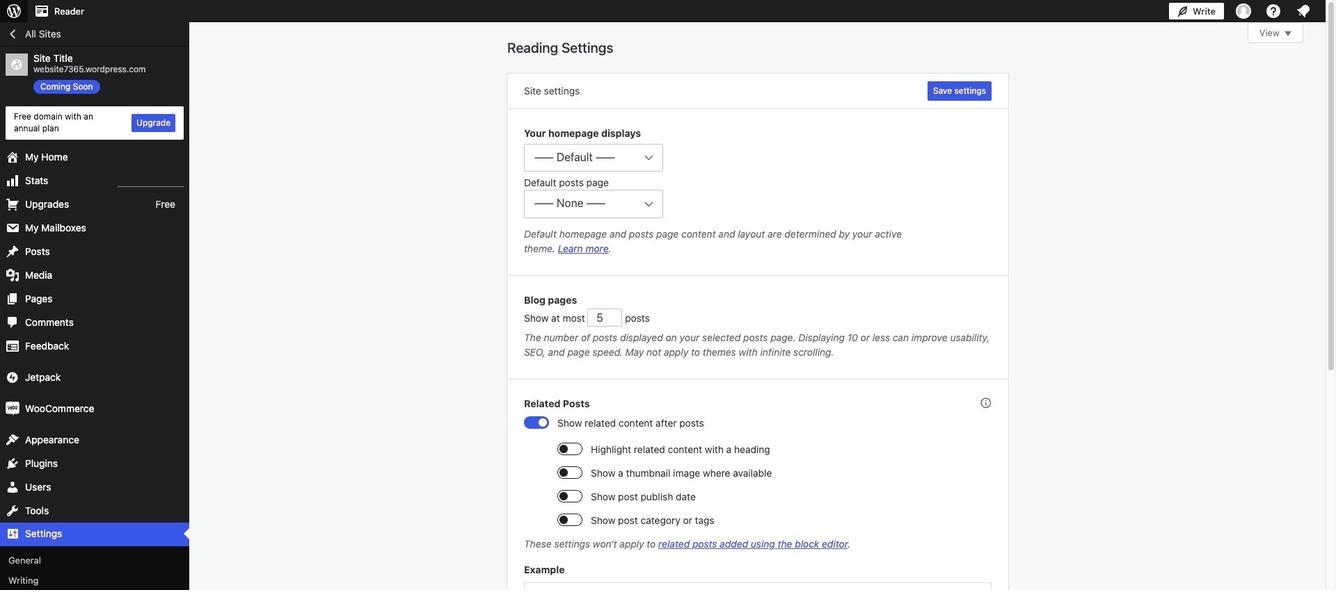 Task type: describe. For each thing, give the bounding box(es) containing it.
1 group from the top
[[524, 126, 992, 259]]

manage your notifications image
[[1295, 3, 1312, 19]]

1 img image from the top
[[6, 371, 19, 385]]

my profile image
[[1236, 3, 1252, 19]]



Task type: locate. For each thing, give the bounding box(es) containing it.
img image
[[6, 371, 19, 385], [6, 402, 19, 416]]

3 group from the top
[[524, 416, 992, 591]]

1 vertical spatial group
[[524, 293, 992, 363]]

manage your sites image
[[6, 3, 22, 19]]

group
[[524, 126, 992, 259], [524, 293, 992, 363], [524, 416, 992, 591]]

2 group from the top
[[524, 293, 992, 363]]

1 vertical spatial img image
[[6, 402, 19, 416]]

main content
[[507, 22, 1304, 591]]

more information image
[[979, 397, 992, 409]]

2 img image from the top
[[6, 402, 19, 416]]

None number field
[[588, 309, 623, 327]]

0 vertical spatial group
[[524, 126, 992, 259]]

none number field inside group
[[588, 309, 623, 327]]

closed image
[[1285, 31, 1292, 36]]

help image
[[1265, 3, 1282, 19]]

0 vertical spatial img image
[[6, 371, 19, 385]]

2 vertical spatial group
[[524, 416, 992, 591]]

highest hourly views 0 image
[[118, 178, 184, 187]]



Task type: vqa. For each thing, say whether or not it's contained in the screenshot.
Help image
yes



